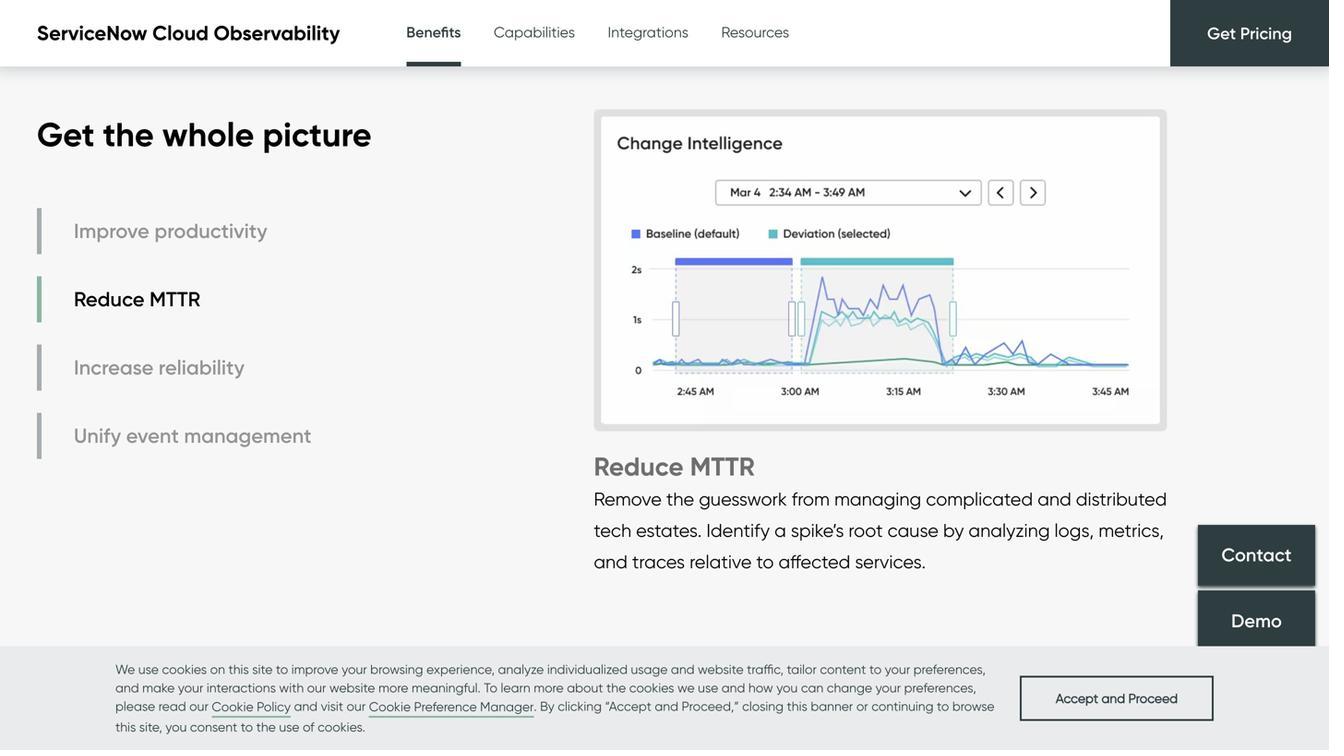 Task type: locate. For each thing, give the bounding box(es) containing it.
2 horizontal spatial use
[[698, 680, 719, 696]]

this up 'interactions'
[[228, 662, 249, 678]]

0 vertical spatial mttr
[[150, 287, 200, 312]]

0 horizontal spatial mttr
[[150, 287, 200, 312]]

the inside reduce mttr remove the guesswork from managing complicated and distributed tech estates. identify a spike's root cause by analyzing logs, metrics, and traces relative to affected services.
[[666, 488, 694, 511]]

1 vertical spatial cookies
[[629, 680, 674, 696]]

and
[[1038, 488, 1072, 511], [594, 551, 628, 573], [671, 662, 695, 678], [115, 680, 139, 696], [722, 680, 745, 696], [1102, 691, 1126, 707], [294, 699, 318, 715], [655, 699, 679, 715]]

cookie preference manager link
[[369, 698, 534, 718]]

improve productivity
[[74, 218, 267, 243]]

your
[[342, 662, 367, 678], [885, 662, 911, 678], [178, 680, 203, 696], [876, 680, 901, 696]]

cookies.
[[318, 720, 366, 735]]

to
[[757, 551, 774, 573], [276, 662, 288, 678], [870, 662, 882, 678], [937, 699, 949, 715], [241, 720, 253, 735]]

management
[[184, 423, 312, 448]]

guesswork
[[699, 488, 787, 511]]

1 horizontal spatial mttr
[[690, 451, 755, 483]]

1 vertical spatial reduce
[[594, 451, 684, 483]]

1 cookie from the left
[[212, 699, 254, 715]]

get pricing
[[1208, 23, 1293, 43]]

reduce down improve on the top left of the page
[[74, 287, 145, 312]]

reliability
[[159, 355, 245, 380]]

content
[[820, 662, 866, 678]]

don't just take our word for it
[[35, 690, 482, 731]]

reduce
[[74, 287, 145, 312], [594, 451, 684, 483]]

this down the please
[[115, 720, 136, 735]]

0 vertical spatial use
[[138, 662, 159, 678]]

use up the "make"
[[138, 662, 159, 678]]

0 vertical spatial you
[[777, 680, 798, 696]]

1 horizontal spatial cookies
[[629, 680, 674, 696]]

1 horizontal spatial get
[[1208, 23, 1236, 43]]

1 vertical spatial mttr
[[690, 451, 755, 483]]

usage
[[631, 662, 668, 678]]

and inside "cookie policy and visit our cookie preference manager"
[[294, 699, 318, 715]]

0 vertical spatial get
[[1208, 23, 1236, 43]]

you
[[777, 680, 798, 696], [166, 720, 187, 735]]

use left of
[[279, 720, 300, 735]]

cookies down usage
[[629, 680, 674, 696]]

1 horizontal spatial cookie
[[369, 699, 411, 715]]

0 horizontal spatial get
[[37, 114, 95, 155]]

and inside . by clicking "accept and proceed," closing this banner or continuing to browse this site, you consent to the use of cookies.
[[655, 699, 679, 715]]

website up "visit"
[[329, 680, 375, 696]]

you down tailor
[[777, 680, 798, 696]]

get the whole picture
[[37, 114, 372, 155]]

take
[[190, 690, 258, 731]]

use
[[138, 662, 159, 678], [698, 680, 719, 696], [279, 720, 300, 735]]

the up "accept
[[607, 680, 626, 696]]

0 horizontal spatial more
[[379, 680, 409, 696]]

our left "visit"
[[267, 690, 318, 731]]

get for get the whole picture
[[37, 114, 95, 155]]

demo
[[1232, 610, 1282, 633]]

the inside we use cookies on this site to improve your browsing experience, analyze individualized usage and website traffic, tailor content to your preferences, and make your interactions with our website more meaningful. to learn more about the cookies we use and how you can change your preferences, please read our
[[607, 680, 626, 696]]

contact link
[[1198, 525, 1316, 586]]

1 horizontal spatial you
[[777, 680, 798, 696]]

visit
[[321, 699, 343, 715]]

it
[[461, 690, 482, 731]]

go to servicenow account image
[[1279, 25, 1302, 48]]

improve
[[74, 218, 149, 243]]

integrations
[[608, 23, 689, 41]]

1 vertical spatial website
[[329, 680, 375, 696]]

. by clicking "accept and proceed," closing this banner or continuing to browse this site, you consent to the use of cookies.
[[115, 699, 995, 735]]

1 horizontal spatial reduce
[[594, 451, 684, 483]]

increase
[[74, 355, 154, 380]]

mttr for reduce mttr remove the guesswork from managing complicated and distributed tech estates. identify a spike's root cause by analyzing logs, metrics, and traces relative to affected services.
[[690, 451, 755, 483]]

0 horizontal spatial cookies
[[162, 662, 207, 678]]

managing
[[835, 488, 922, 511]]

cookie
[[212, 699, 254, 715], [369, 699, 411, 715]]

mttr up guesswork
[[690, 451, 755, 483]]

1 horizontal spatial website
[[698, 662, 744, 678]]

preference
[[414, 699, 477, 715]]

2 vertical spatial this
[[115, 720, 136, 735]]

website up proceed," at the bottom right of page
[[698, 662, 744, 678]]

experience,
[[427, 662, 495, 678]]

more down browsing
[[379, 680, 409, 696]]

analyze
[[498, 662, 544, 678]]

0 horizontal spatial reduce
[[74, 287, 145, 312]]

and inside button
[[1102, 691, 1126, 707]]

complicated
[[926, 488, 1033, 511]]

to right site
[[276, 662, 288, 678]]

cookies up the "make"
[[162, 662, 207, 678]]

more
[[379, 680, 409, 696], [534, 680, 564, 696]]

cookie down browsing
[[369, 699, 411, 715]]

0 horizontal spatial cookie
[[212, 699, 254, 715]]

servicenow cloud observability
[[37, 20, 340, 46]]

affected
[[779, 551, 851, 573]]

reduce mttr
[[74, 287, 200, 312]]

1 vertical spatial you
[[166, 720, 187, 735]]

1 vertical spatial use
[[698, 680, 719, 696]]

1 horizontal spatial more
[[534, 680, 564, 696]]

0 vertical spatial website
[[698, 662, 744, 678]]

0 horizontal spatial you
[[166, 720, 187, 735]]

0 vertical spatial this
[[228, 662, 249, 678]]

improve
[[292, 662, 338, 678]]

1 horizontal spatial use
[[279, 720, 300, 735]]

closing
[[742, 699, 784, 715]]

proceed,"
[[682, 699, 739, 715]]

website
[[698, 662, 744, 678], [329, 680, 375, 696]]

1 horizontal spatial this
[[228, 662, 249, 678]]

the down 'policy'
[[256, 720, 276, 735]]

resources
[[722, 23, 790, 41]]

cookie down 'interactions'
[[212, 699, 254, 715]]

please
[[115, 699, 155, 715]]

cookie policy and visit our cookie preference manager
[[212, 699, 534, 715]]

our
[[307, 680, 326, 696], [267, 690, 318, 731], [189, 699, 209, 715], [347, 699, 366, 715]]

mttr down the improve productivity link
[[150, 287, 200, 312]]

our inside "cookie policy and visit our cookie preference manager"
[[347, 699, 366, 715]]

our down improve
[[307, 680, 326, 696]]

reduce for reduce mttr remove the guesswork from managing complicated and distributed tech estates. identify a spike's root cause by analyzing logs, metrics, and traces relative to affected services.
[[594, 451, 684, 483]]

mttr inside reduce mttr remove the guesswork from managing complicated and distributed tech estates. identify a spike's root cause by analyzing logs, metrics, and traces relative to affected services.
[[690, 451, 755, 483]]

benefits link
[[406, 0, 461, 69]]

the inside . by clicking "accept and proceed," closing this banner or continuing to browse this site, you consent to the use of cookies.
[[256, 720, 276, 735]]

2 vertical spatial use
[[279, 720, 300, 735]]

picture
[[263, 114, 372, 155]]

get for get pricing
[[1208, 23, 1236, 43]]

distributed
[[1076, 488, 1167, 511]]

use up proceed," at the bottom right of page
[[698, 680, 719, 696]]

this
[[228, 662, 249, 678], [787, 699, 808, 715], [115, 720, 136, 735]]

make
[[142, 680, 175, 696]]

cookies
[[162, 662, 207, 678], [629, 680, 674, 696]]

the
[[103, 114, 154, 155], [666, 488, 694, 511], [607, 680, 626, 696], [256, 720, 276, 735]]

we use cookies on this site to improve your browsing experience, analyze individualized usage and website traffic, tailor content to your preferences, and make your interactions with our website more meaningful. to learn more about the cookies we use and how you can change your preferences, please read our
[[115, 662, 986, 715]]

event
[[126, 423, 179, 448]]

0 vertical spatial cookies
[[162, 662, 207, 678]]

reduce inside reduce mttr remove the guesswork from managing complicated and distributed tech estates. identify a spike's root cause by analyzing logs, metrics, and traces relative to affected services.
[[594, 451, 684, 483]]

1 vertical spatial this
[[787, 699, 808, 715]]

the up estates.
[[666, 488, 694, 511]]

1 more from the left
[[379, 680, 409, 696]]

increase reliability
[[74, 355, 245, 380]]

unify event management
[[74, 423, 312, 448]]

get
[[1208, 23, 1236, 43], [37, 114, 95, 155]]

metrics,
[[1099, 520, 1164, 542]]

contact
[[1222, 544, 1292, 567]]

to up change
[[870, 662, 882, 678]]

more up by
[[534, 680, 564, 696]]

0 vertical spatial reduce
[[74, 287, 145, 312]]

reduce up remove
[[594, 451, 684, 483]]

learn
[[501, 680, 531, 696]]

our right "visit"
[[347, 699, 366, 715]]

to down identify
[[757, 551, 774, 573]]

productivity
[[154, 218, 267, 243]]

1 vertical spatial get
[[37, 114, 95, 155]]

cloud
[[152, 20, 209, 46]]

this down can
[[787, 699, 808, 715]]

just
[[126, 690, 182, 731]]

you down the read
[[166, 720, 187, 735]]

you inside we use cookies on this site to improve your browsing experience, analyze individualized usage and website traffic, tailor content to your preferences, and make your interactions with our website more meaningful. to learn more about the cookies we use and how you can change your preferences, please read our
[[777, 680, 798, 696]]

the left whole at the top of page
[[103, 114, 154, 155]]

word
[[326, 690, 403, 731]]



Task type: describe. For each thing, give the bounding box(es) containing it.
0 horizontal spatial this
[[115, 720, 136, 735]]

you inside . by clicking "accept and proceed," closing this banner or continuing to browse this site, you consent to the use of cookies.
[[166, 720, 187, 735]]

relative
[[690, 551, 752, 573]]

2 more from the left
[[534, 680, 564, 696]]

pricing
[[1241, 23, 1293, 43]]

to left browse
[[937, 699, 949, 715]]

analyzing
[[969, 520, 1050, 542]]

servicenow
[[37, 20, 147, 46]]

accept and proceed button
[[1020, 676, 1214, 721]]

how
[[749, 680, 773, 696]]

root
[[849, 520, 883, 542]]

0 vertical spatial preferences,
[[914, 662, 986, 678]]

of
[[303, 720, 315, 735]]

spike's
[[791, 520, 844, 542]]

for
[[411, 690, 453, 731]]

site
[[252, 662, 273, 678]]

reduce for reduce mttr
[[74, 287, 145, 312]]

manager
[[480, 699, 534, 715]]

benefits
[[406, 23, 461, 41]]

traces
[[632, 551, 685, 573]]

or
[[857, 699, 869, 715]]

unify event management link
[[37, 413, 316, 459]]

browsing
[[370, 662, 423, 678]]

use inside . by clicking "accept and proceed," closing this banner or continuing to browse this site, you consent to the use of cookies.
[[279, 720, 300, 735]]

our up consent
[[189, 699, 209, 715]]

reduce mttr link
[[37, 276, 316, 322]]

about
[[567, 680, 603, 696]]

to down cookie policy link on the left bottom of page
[[241, 720, 253, 735]]

clicking
[[558, 699, 602, 715]]

browse
[[953, 699, 995, 715]]

with
[[279, 680, 304, 696]]

policy
[[257, 699, 291, 715]]

whole
[[162, 114, 254, 155]]

2 horizontal spatial this
[[787, 699, 808, 715]]

can
[[801, 680, 824, 696]]

0 horizontal spatial website
[[329, 680, 375, 696]]

.
[[534, 699, 537, 715]]

don't
[[35, 690, 118, 731]]

improve productivity link
[[37, 208, 316, 254]]

to
[[484, 680, 498, 696]]

remove
[[594, 488, 662, 511]]

by
[[943, 520, 964, 542]]

logs,
[[1055, 520, 1094, 542]]

integrations link
[[608, 0, 689, 65]]

this inside we use cookies on this site to improve your browsing experience, analyze individualized usage and website traffic, tailor content to your preferences, and make your interactions with our website more meaningful. to learn more about the cookies we use and how you can change your preferences, please read our
[[228, 662, 249, 678]]

proceed
[[1129, 691, 1178, 707]]

estates.
[[636, 520, 702, 542]]

read
[[159, 699, 186, 715]]

cookie policy link
[[212, 698, 291, 718]]

site,
[[139, 720, 162, 735]]

0 horizontal spatial use
[[138, 662, 159, 678]]

on
[[210, 662, 225, 678]]

consent
[[190, 720, 238, 735]]

2 cookie from the left
[[369, 699, 411, 715]]

interactions
[[207, 680, 276, 696]]

demo link
[[1198, 591, 1316, 652]]

mttr for reduce mttr
[[150, 287, 200, 312]]

accept and proceed
[[1056, 691, 1178, 707]]

tailor
[[787, 662, 817, 678]]

get change intelligence to id a spike's root cause. image
[[594, 91, 1168, 450]]

by
[[540, 699, 555, 715]]

individualized
[[547, 662, 628, 678]]

banner
[[811, 699, 853, 715]]

we
[[678, 680, 695, 696]]

accept
[[1056, 691, 1099, 707]]

we
[[115, 662, 135, 678]]

observability
[[214, 20, 340, 46]]

get pricing link
[[1171, 0, 1329, 66]]

identify
[[707, 520, 770, 542]]

services.
[[855, 551, 926, 573]]

to inside reduce mttr remove the guesswork from managing complicated and distributed tech estates. identify a spike's root cause by analyzing logs, metrics, and traces relative to affected services.
[[757, 551, 774, 573]]

from
[[792, 488, 830, 511]]

cause
[[888, 520, 939, 542]]

a
[[775, 520, 786, 542]]

capabilities link
[[494, 0, 575, 65]]

unify
[[74, 423, 121, 448]]

continuing
[[872, 699, 934, 715]]

1 vertical spatial preferences,
[[904, 680, 977, 696]]

resources link
[[722, 0, 790, 65]]

increase reliability link
[[37, 345, 316, 391]]

tech
[[594, 520, 632, 542]]



Task type: vqa. For each thing, say whether or not it's contained in the screenshot.
Team inside Use the Platform Team Estimator to find out how many people you need to b
no



